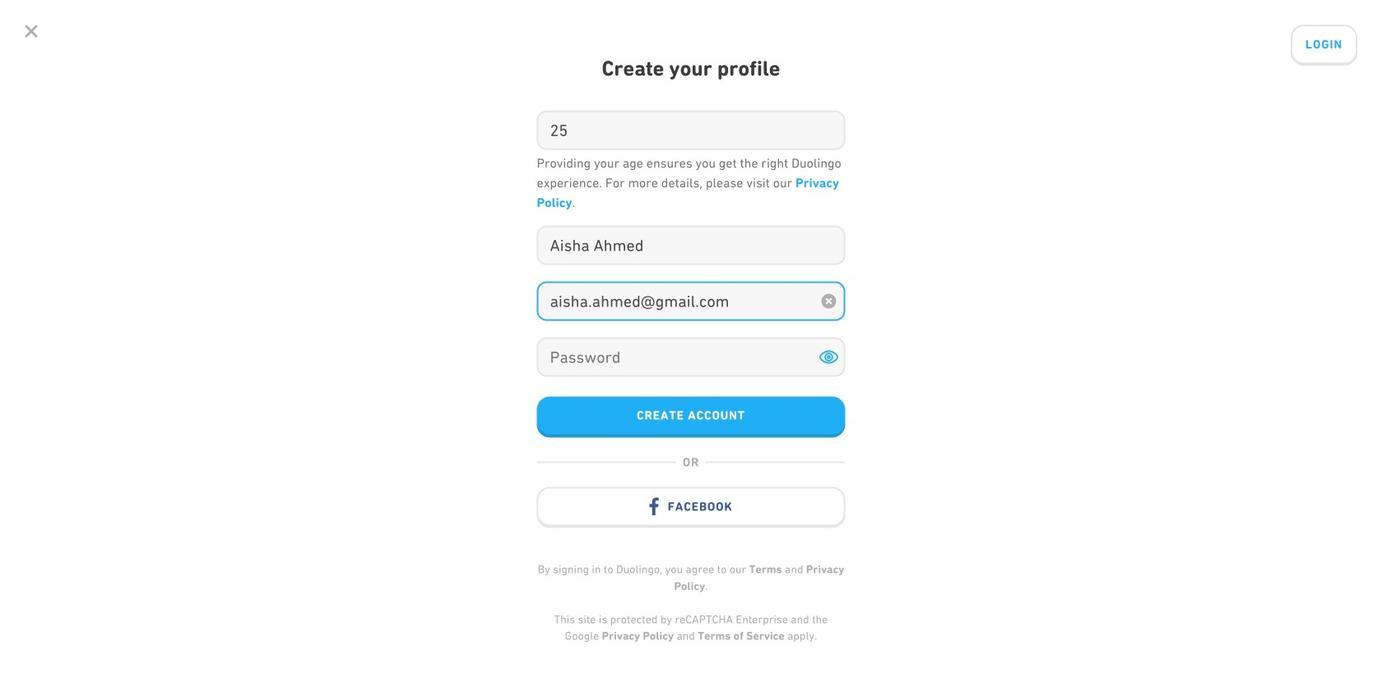 Task type: describe. For each thing, give the bounding box(es) containing it.
1 vertical spatial lesson image
[[550, 389, 585, 417]]

Password password field
[[539, 339, 817, 375]]

2 vertical spatial lesson image
[[608, 543, 643, 571]]

lesson 1 of 4 image
[[608, 244, 643, 272]]



Task type: locate. For each thing, give the bounding box(es) containing it.
guidebook image
[[738, 111, 757, 131]]

Age text field
[[539, 112, 844, 148]]

chest image
[[555, 449, 621, 523]]

Email email field
[[539, 283, 817, 319]]

lesson image
[[571, 318, 606, 346], [550, 389, 585, 417], [608, 543, 643, 571]]

lesson image
[[645, 606, 680, 634]]

Name (optional) text field
[[539, 227, 844, 264]]

0 vertical spatial lesson image
[[571, 318, 606, 346]]



Task type: vqa. For each thing, say whether or not it's contained in the screenshot.
THE AGE "text field"
yes



